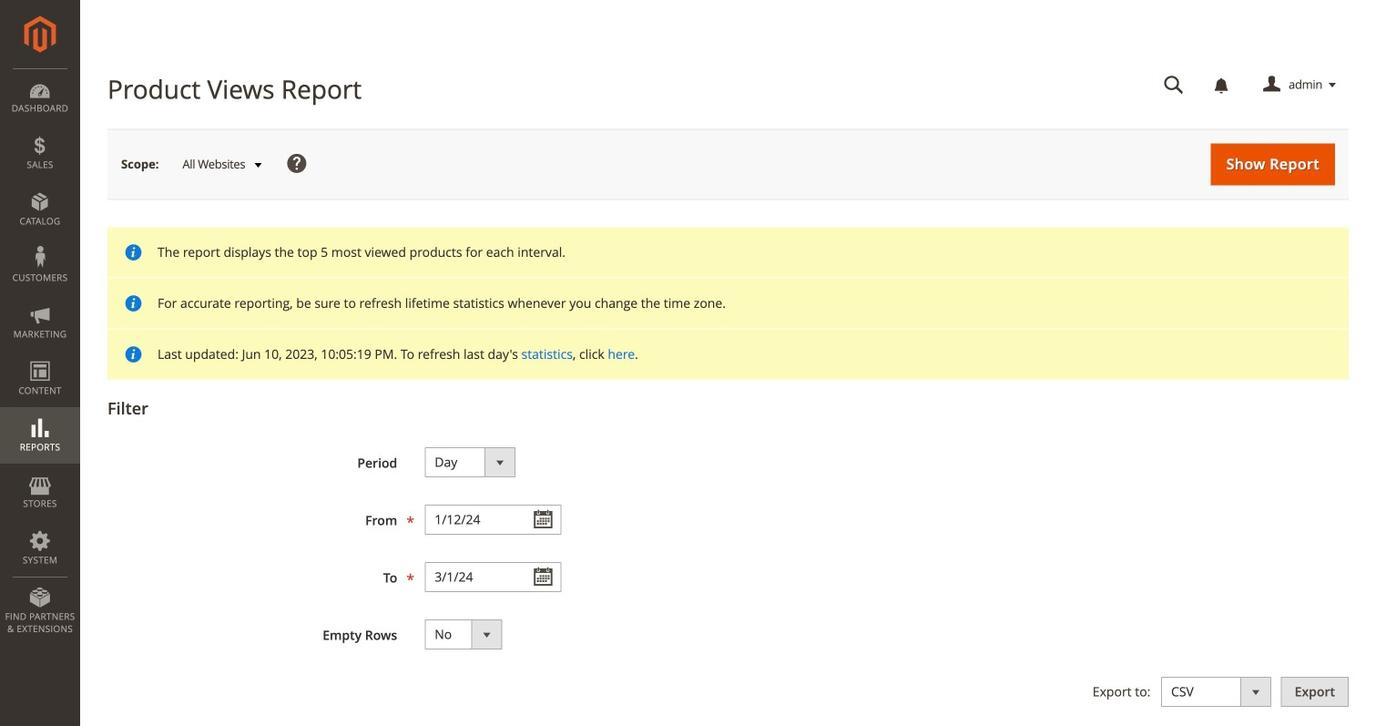 Task type: vqa. For each thing, say whether or not it's contained in the screenshot.
menu bar
yes



Task type: locate. For each thing, give the bounding box(es) containing it.
menu bar
[[0, 68, 80, 644]]

None text field
[[1152, 69, 1197, 101], [425, 562, 562, 592], [1152, 69, 1197, 101], [425, 562, 562, 592]]

None text field
[[425, 505, 562, 535]]



Task type: describe. For each thing, give the bounding box(es) containing it.
magento admin panel image
[[24, 15, 56, 53]]



